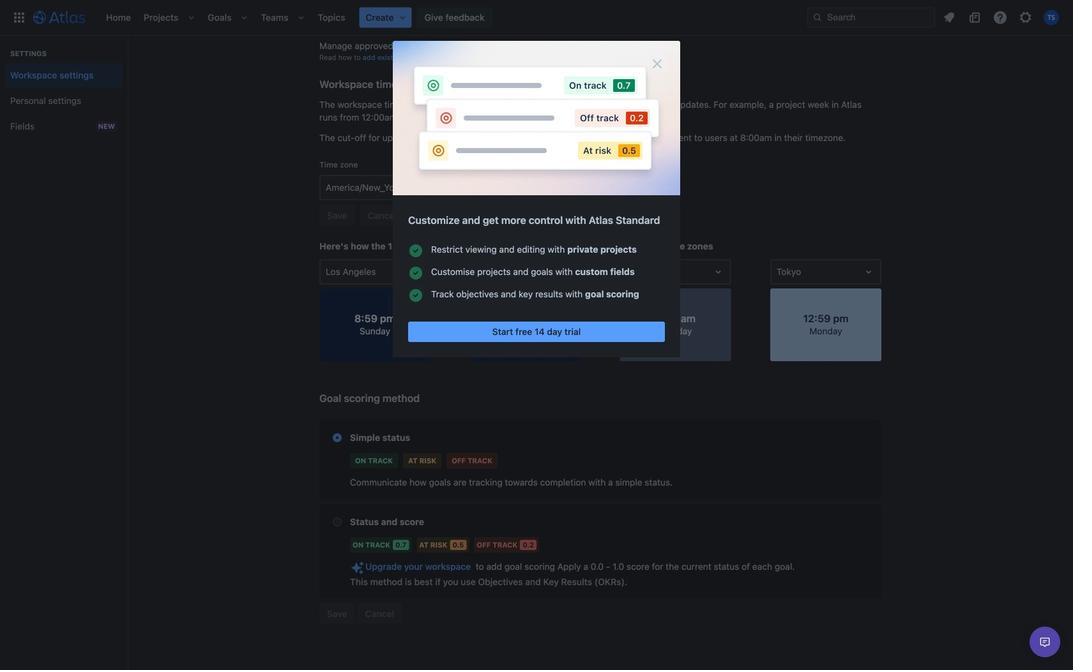 Task type: locate. For each thing, give the bounding box(es) containing it.
group
[[5, 36, 123, 143]]

close banner image
[[650, 56, 665, 72]]

0 horizontal spatial open image
[[410, 264, 425, 280]]

open image
[[410, 264, 425, 280], [560, 264, 576, 280]]

atlas feature image
[[408, 266, 423, 281]]

None search field
[[807, 7, 935, 28]]

open image
[[561, 180, 576, 195], [711, 264, 726, 280], [861, 264, 876, 280]]

atlas feature image down atlas feature image
[[408, 288, 423, 303]]

an external link image
[[487, 12, 497, 22], [481, 40, 491, 50]]

2 atlas feature image from the top
[[408, 288, 423, 303]]

Search field
[[807, 7, 935, 28]]

0 vertical spatial atlas feature image
[[408, 243, 423, 259]]

atlas feature image
[[408, 243, 423, 259], [408, 288, 423, 303]]

1 vertical spatial atlas feature image
[[408, 288, 423, 303]]

1 horizontal spatial open image
[[560, 264, 576, 280]]

help image
[[993, 10, 1008, 25]]

1 atlas feature image from the top
[[408, 243, 423, 259]]

0 vertical spatial an external link image
[[487, 12, 497, 22]]

1 vertical spatial an external link image
[[481, 40, 491, 50]]

atlas feature image up atlas feature image
[[408, 243, 423, 259]]

banner
[[0, 0, 1073, 36]]



Task type: describe. For each thing, give the bounding box(es) containing it.
0 horizontal spatial open image
[[561, 180, 576, 195]]

open intercom messenger image
[[1037, 635, 1053, 650]]

2 horizontal spatial open image
[[861, 264, 876, 280]]

search image
[[813, 12, 823, 23]]

atlas paid feature image
[[350, 561, 365, 576]]

2 open image from the left
[[560, 264, 576, 280]]

1 open image from the left
[[410, 264, 425, 280]]

top element
[[8, 0, 807, 35]]

1 horizontal spatial open image
[[711, 264, 726, 280]]



Task type: vqa. For each thing, say whether or not it's contained in the screenshot.
'Slack logo showing NaN channels are connected to this goal' at the top right of the page
no



